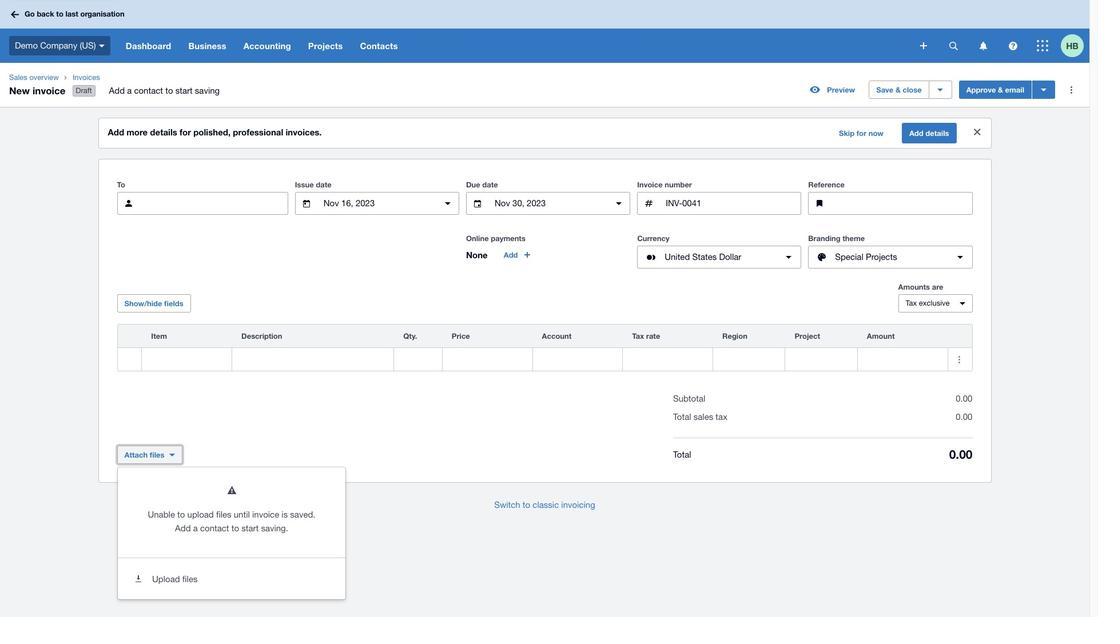 Task type: describe. For each thing, give the bounding box(es) containing it.
attach files
[[124, 451, 165, 460]]

upload
[[152, 575, 180, 585]]

email
[[1006, 85, 1025, 94]]

add for add more details for polished, professional invoices.
[[108, 127, 124, 137]]

Inventory item text field
[[142, 349, 232, 371]]

tax rate
[[632, 332, 660, 341]]

due
[[466, 180, 480, 189]]

add for add a contact to start saving
[[109, 86, 125, 96]]

reference
[[809, 180, 845, 189]]

upload files
[[152, 575, 198, 585]]

saving
[[195, 86, 220, 96]]

contacts button
[[352, 29, 407, 63]]

due date
[[466, 180, 498, 189]]

show/hide fields
[[124, 299, 184, 308]]

more line item options element
[[948, 325, 972, 348]]

preview button
[[803, 81, 862, 99]]

2 vertical spatial 0.00
[[950, 448, 973, 462]]

0.00 for total sales tax
[[956, 413, 973, 422]]

for inside button
[[857, 129, 867, 138]]

banner containing hb
[[0, 0, 1090, 63]]

overview
[[29, 73, 59, 82]]

close
[[903, 85, 922, 94]]

to inside button
[[523, 501, 530, 510]]

attach files button
[[117, 446, 182, 465]]

add inside unable to upload files until invoice is saved. add a contact to start saving.
[[175, 524, 191, 534]]

svg image up "approve"
[[980, 41, 987, 50]]

accounting
[[244, 41, 291, 51]]

1 vertical spatial projects
[[866, 252, 897, 262]]

0 vertical spatial a
[[127, 86, 132, 96]]

number
[[665, 180, 692, 189]]

save & close button
[[869, 81, 930, 99]]

date for due date
[[482, 180, 498, 189]]

2 horizontal spatial svg image
[[949, 41, 958, 50]]

item
[[151, 332, 167, 341]]

tax exclusive button
[[899, 295, 973, 313]]

details inside add details button
[[926, 129, 949, 138]]

more date options image for due date
[[608, 192, 631, 215]]

demo company (us)
[[15, 40, 96, 50]]

branding theme
[[809, 234, 865, 243]]

skip for now button
[[832, 124, 891, 143]]

add button
[[497, 246, 539, 264]]

Amount field
[[858, 349, 948, 371]]

total for total
[[673, 450, 691, 460]]

To text field
[[144, 193, 288, 215]]

close image
[[966, 121, 989, 144]]

demo company (us) button
[[0, 29, 117, 63]]

saved.
[[290, 510, 316, 520]]

dashboard link
[[117, 29, 180, 63]]

Reference text field
[[836, 193, 972, 215]]

now
[[869, 129, 884, 138]]

online
[[466, 234, 489, 243]]

date for issue date
[[316, 180, 332, 189]]

new invoice
[[9, 84, 66, 96]]

payments
[[491, 234, 526, 243]]

dollar
[[719, 252, 742, 262]]

sales overview link
[[5, 72, 63, 84]]

preview
[[827, 85, 855, 94]]

united states dollar button
[[637, 246, 802, 269]]

tax exclusive
[[906, 299, 950, 308]]

contact element
[[117, 192, 288, 215]]

invoice line item list element
[[117, 324, 973, 372]]

Price field
[[443, 349, 532, 371]]

to inside banner
[[56, 9, 63, 18]]

contact inside unable to upload files until invoice is saved. add a contact to start saving.
[[200, 524, 229, 534]]

approve & email button
[[959, 81, 1032, 99]]

fields
[[164, 299, 184, 308]]

skip
[[839, 129, 855, 138]]

show/hide
[[124, 299, 162, 308]]

new
[[9, 84, 30, 96]]

more
[[127, 127, 148, 137]]

to
[[117, 180, 125, 189]]

issue date
[[295, 180, 332, 189]]

united states dollar
[[665, 252, 742, 262]]

rate
[[646, 332, 660, 341]]

0 horizontal spatial for
[[180, 127, 191, 137]]

approve
[[967, 85, 996, 94]]

navigation containing dashboard
[[117, 29, 913, 63]]

more invoice options image
[[1060, 78, 1083, 101]]

is
[[282, 510, 288, 520]]

add details button
[[902, 123, 957, 144]]

to left upload
[[177, 510, 185, 520]]

last
[[65, 9, 78, 18]]

business button
[[180, 29, 235, 63]]

tax for tax rate
[[632, 332, 644, 341]]

special
[[835, 252, 864, 262]]

issue
[[295, 180, 314, 189]]

project
[[795, 332, 820, 341]]

upload
[[187, 510, 214, 520]]

price
[[452, 332, 470, 341]]

0 vertical spatial contact
[[134, 86, 163, 96]]

subtotal
[[673, 394, 706, 404]]

amounts are
[[899, 283, 944, 292]]

switch to classic invoicing
[[494, 501, 595, 510]]

add more details for polished, professional invoices.
[[108, 127, 322, 137]]

0 horizontal spatial start
[[175, 86, 193, 96]]

accounting button
[[235, 29, 300, 63]]

switch
[[494, 501, 520, 510]]

invoices.
[[286, 127, 322, 137]]

dashboard
[[126, 41, 171, 51]]



Task type: vqa. For each thing, say whether or not it's contained in the screenshot.
Cost price
no



Task type: locate. For each thing, give the bounding box(es) containing it.
for left now
[[857, 129, 867, 138]]

invoice number element
[[637, 192, 802, 215]]

0 horizontal spatial a
[[127, 86, 132, 96]]

add more details for polished, professional invoices. status
[[99, 119, 991, 148]]

back
[[37, 9, 54, 18]]

invoice number
[[637, 180, 692, 189]]

banner
[[0, 0, 1090, 63]]

1 horizontal spatial more date options image
[[608, 192, 631, 215]]

files inside unable to upload files until invoice is saved. add a contact to start saving.
[[216, 510, 231, 520]]

a
[[127, 86, 132, 96], [193, 524, 198, 534]]

company
[[40, 40, 77, 50]]

add left more at the left top of page
[[108, 127, 124, 137]]

1 horizontal spatial contact
[[200, 524, 229, 534]]

a down upload
[[193, 524, 198, 534]]

files left until
[[216, 510, 231, 520]]

approve & email
[[967, 85, 1025, 94]]

0 vertical spatial total
[[673, 413, 691, 422]]

Quantity field
[[394, 349, 442, 371]]

add down payments
[[504, 251, 518, 260]]

description
[[241, 332, 282, 341]]

date
[[316, 180, 332, 189], [482, 180, 498, 189]]

0 horizontal spatial projects
[[308, 41, 343, 51]]

invoice
[[637, 180, 663, 189]]

1 vertical spatial a
[[193, 524, 198, 534]]

sales
[[9, 73, 27, 82]]

0 horizontal spatial details
[[150, 127, 177, 137]]

1 horizontal spatial &
[[998, 85, 1003, 94]]

svg image inside demo company (us) popup button
[[99, 44, 105, 47]]

tax down amounts
[[906, 299, 917, 308]]

hb button
[[1061, 29, 1090, 63]]

total down subtotal
[[673, 413, 691, 422]]

1 horizontal spatial invoice
[[252, 510, 279, 520]]

online payments
[[466, 234, 526, 243]]

invoices link
[[68, 72, 229, 84]]

files for attach files
[[150, 451, 165, 460]]

0 horizontal spatial tax
[[632, 332, 644, 341]]

add for add details
[[910, 129, 924, 138]]

& for email
[[998, 85, 1003, 94]]

organisation
[[80, 9, 125, 18]]

add details
[[910, 129, 949, 138]]

0 horizontal spatial contact
[[134, 86, 163, 96]]

1 horizontal spatial start
[[242, 524, 259, 534]]

projects left contacts
[[308, 41, 343, 51]]

Description text field
[[232, 349, 394, 371]]

details left close image
[[926, 129, 949, 138]]

0 vertical spatial 0.00
[[956, 394, 973, 404]]

files inside "popup button"
[[150, 451, 165, 460]]

0 vertical spatial tax
[[906, 299, 917, 308]]

group
[[118, 468, 346, 600]]

& for close
[[896, 85, 901, 94]]

unable
[[148, 510, 175, 520]]

& left email
[[998, 85, 1003, 94]]

0 vertical spatial start
[[175, 86, 193, 96]]

0 horizontal spatial &
[[896, 85, 901, 94]]

1 horizontal spatial details
[[926, 129, 949, 138]]

polished,
[[193, 127, 231, 137]]

draft
[[76, 86, 92, 95]]

unable to upload files until invoice is saved. add a contact to start saving.
[[148, 510, 316, 534]]

& right the save
[[896, 85, 901, 94]]

add for add
[[504, 251, 518, 260]]

add inside button
[[504, 251, 518, 260]]

details
[[150, 127, 177, 137], [926, 129, 949, 138]]

skip for now
[[839, 129, 884, 138]]

start left the saving
[[175, 86, 193, 96]]

invoice
[[33, 84, 66, 96], [252, 510, 279, 520]]

until
[[234, 510, 250, 520]]

2 vertical spatial files
[[182, 575, 198, 585]]

1 horizontal spatial projects
[[866, 252, 897, 262]]

upload files button
[[118, 566, 346, 593]]

hb
[[1067, 40, 1079, 51]]

save
[[877, 85, 894, 94]]

1 date from the left
[[316, 180, 332, 189]]

more date options image for issue date
[[436, 192, 459, 215]]

0 horizontal spatial more date options image
[[436, 192, 459, 215]]

contact down upload
[[200, 524, 229, 534]]

special projects button
[[809, 246, 973, 269]]

1 vertical spatial total
[[673, 450, 691, 460]]

files right the 'upload'
[[182, 575, 198, 585]]

1 horizontal spatial files
[[182, 575, 198, 585]]

(us)
[[80, 40, 96, 50]]

branding
[[809, 234, 841, 243]]

files for upload files
[[182, 575, 198, 585]]

to right switch
[[523, 501, 530, 510]]

svg image inside go back to last organisation link
[[11, 11, 19, 18]]

contact down invoices link
[[134, 86, 163, 96]]

group containing unable to upload files until invoice is saved. add a contact to start saving.
[[118, 468, 346, 600]]

total sales tax
[[673, 413, 728, 422]]

save & close
[[877, 85, 922, 94]]

files
[[150, 451, 165, 460], [216, 510, 231, 520], [182, 575, 198, 585]]

date right due
[[482, 180, 498, 189]]

currency
[[637, 234, 670, 243]]

svg image
[[949, 41, 958, 50], [921, 42, 927, 49], [99, 44, 105, 47]]

2 total from the top
[[673, 450, 691, 460]]

to down until
[[232, 524, 239, 534]]

0 horizontal spatial date
[[316, 180, 332, 189]]

files right attach
[[150, 451, 165, 460]]

invoice down "overview" at the top
[[33, 84, 66, 96]]

svg image
[[11, 11, 19, 18], [1037, 40, 1049, 51], [980, 41, 987, 50], [1009, 41, 1018, 50]]

1 & from the left
[[896, 85, 901, 94]]

a inside unable to upload files until invoice is saved. add a contact to start saving.
[[193, 524, 198, 534]]

1 vertical spatial start
[[242, 524, 259, 534]]

go back to last organisation
[[25, 9, 125, 18]]

2 & from the left
[[998, 85, 1003, 94]]

go back to last organisation link
[[7, 4, 131, 24]]

svg image left hb
[[1037, 40, 1049, 51]]

add inside button
[[910, 129, 924, 138]]

are
[[932, 283, 944, 292]]

states
[[693, 252, 717, 262]]

attach
[[124, 451, 148, 460]]

qty.
[[403, 332, 417, 341]]

more line item options image
[[948, 348, 971, 371]]

sales overview
[[9, 73, 59, 82]]

Due date text field
[[494, 193, 603, 215]]

a down invoices link
[[127, 86, 132, 96]]

projects right special
[[866, 252, 897, 262]]

professional
[[233, 127, 283, 137]]

Invoice number text field
[[665, 193, 801, 215]]

0 horizontal spatial files
[[150, 451, 165, 460]]

to down invoices link
[[165, 86, 173, 96]]

start inside unable to upload files until invoice is saved. add a contact to start saving.
[[242, 524, 259, 534]]

svg image up email
[[1009, 41, 1018, 50]]

0 vertical spatial files
[[150, 451, 165, 460]]

sales
[[694, 413, 714, 422]]

svg image left go
[[11, 11, 19, 18]]

to
[[56, 9, 63, 18], [165, 86, 173, 96], [523, 501, 530, 510], [177, 510, 185, 520], [232, 524, 239, 534]]

invoices
[[73, 73, 100, 82]]

add right draft
[[109, 86, 125, 96]]

1 horizontal spatial date
[[482, 180, 498, 189]]

0.00 for subtotal
[[956, 394, 973, 404]]

2 date from the left
[[482, 180, 498, 189]]

2 horizontal spatial files
[[216, 510, 231, 520]]

details right more at the left top of page
[[150, 127, 177, 137]]

classic
[[533, 501, 559, 510]]

special projects
[[835, 252, 897, 262]]

Issue date text field
[[323, 193, 432, 215]]

start
[[175, 86, 193, 96], [242, 524, 259, 534]]

business
[[188, 41, 226, 51]]

None field
[[142, 348, 232, 371]]

0 horizontal spatial svg image
[[99, 44, 105, 47]]

region
[[723, 332, 748, 341]]

&
[[896, 85, 901, 94], [998, 85, 1003, 94]]

0 vertical spatial invoice
[[33, 84, 66, 96]]

total down total sales tax
[[673, 450, 691, 460]]

0 horizontal spatial invoice
[[33, 84, 66, 96]]

projects button
[[300, 29, 352, 63]]

invoice up "saving."
[[252, 510, 279, 520]]

invoicing
[[561, 501, 595, 510]]

1 total from the top
[[673, 413, 691, 422]]

1 horizontal spatial a
[[193, 524, 198, 534]]

1 more date options image from the left
[[436, 192, 459, 215]]

demo
[[15, 40, 38, 50]]

date right issue
[[316, 180, 332, 189]]

contacts
[[360, 41, 398, 51]]

navigation
[[117, 29, 913, 63]]

0.00
[[956, 394, 973, 404], [956, 413, 973, 422], [950, 448, 973, 462]]

for
[[180, 127, 191, 137], [857, 129, 867, 138]]

1 vertical spatial 0.00
[[956, 413, 973, 422]]

1 vertical spatial files
[[216, 510, 231, 520]]

1 horizontal spatial svg image
[[921, 42, 927, 49]]

start down until
[[242, 524, 259, 534]]

for left polished,
[[180, 127, 191, 137]]

go
[[25, 9, 35, 18]]

1 horizontal spatial tax
[[906, 299, 917, 308]]

files inside button
[[182, 575, 198, 585]]

1 vertical spatial contact
[[200, 524, 229, 534]]

add down upload
[[175, 524, 191, 534]]

add right now
[[910, 129, 924, 138]]

tax left rate on the right
[[632, 332, 644, 341]]

more date options image
[[436, 192, 459, 215], [608, 192, 631, 215]]

show/hide fields button
[[117, 295, 191, 313]]

0 vertical spatial projects
[[308, 41, 343, 51]]

2 more date options image from the left
[[608, 192, 631, 215]]

to left the "last"
[[56, 9, 63, 18]]

tax inside "popup button"
[[906, 299, 917, 308]]

invoice inside unable to upload files until invoice is saved. add a contact to start saving.
[[252, 510, 279, 520]]

1 horizontal spatial for
[[857, 129, 867, 138]]

1 vertical spatial invoice
[[252, 510, 279, 520]]

1 vertical spatial tax
[[632, 332, 644, 341]]

tax for tax exclusive
[[906, 299, 917, 308]]

total for total sales tax
[[673, 413, 691, 422]]

none
[[466, 250, 488, 260]]

tax inside invoice line item list element
[[632, 332, 644, 341]]



